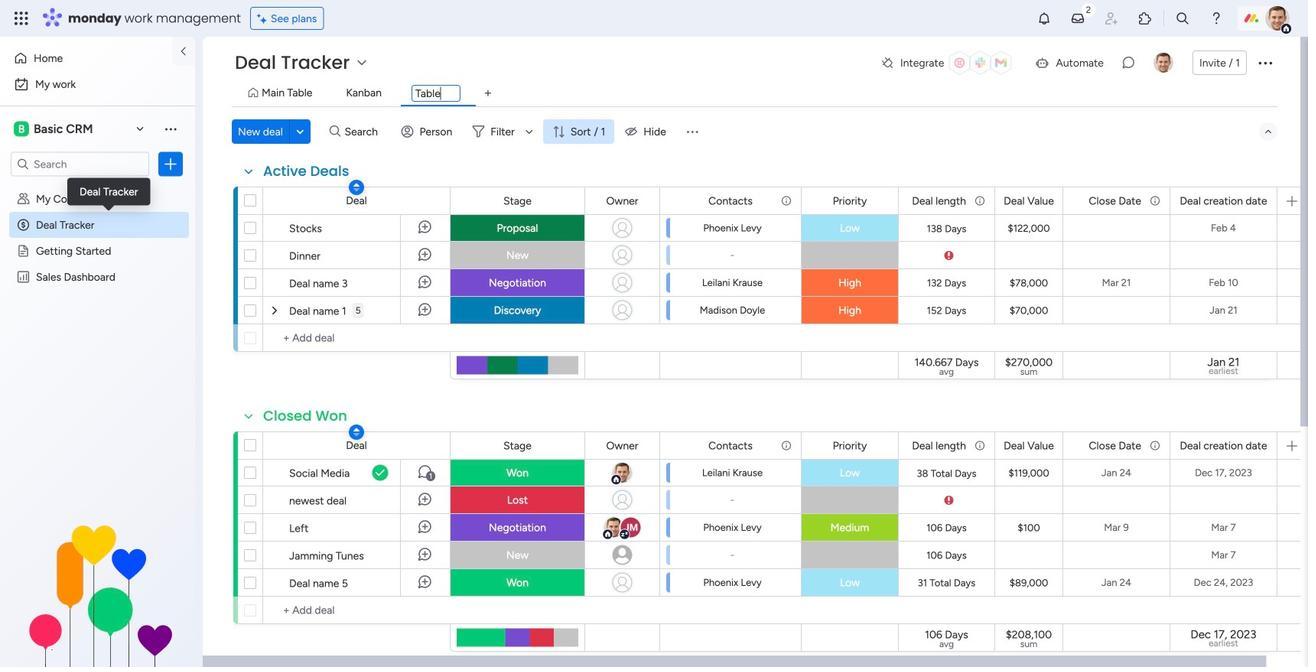 Task type: locate. For each thing, give the bounding box(es) containing it.
select product image
[[14, 11, 29, 26]]

dapulse info image
[[945, 495, 954, 506]]

None field
[[412, 85, 461, 102], [259, 161, 353, 181], [500, 192, 536, 209], [603, 192, 642, 209], [705, 192, 757, 209], [829, 192, 871, 209], [908, 192, 970, 209], [1000, 192, 1058, 209], [1085, 192, 1146, 209], [1176, 192, 1272, 209], [259, 406, 351, 426], [500, 437, 536, 454], [603, 437, 642, 454], [705, 437, 757, 454], [829, 437, 871, 454], [908, 437, 970, 454], [1000, 437, 1058, 454], [1085, 437, 1146, 454], [1176, 437, 1272, 454], [412, 85, 461, 102], [259, 161, 353, 181], [500, 192, 536, 209], [603, 192, 642, 209], [705, 192, 757, 209], [829, 192, 871, 209], [908, 192, 970, 209], [1000, 192, 1058, 209], [1085, 192, 1146, 209], [1176, 192, 1272, 209], [259, 406, 351, 426], [500, 437, 536, 454], [603, 437, 642, 454], [705, 437, 757, 454], [829, 437, 871, 454], [908, 437, 970, 454], [1000, 437, 1058, 454], [1085, 437, 1146, 454], [1176, 437, 1272, 454]]

1 vertical spatial options image
[[163, 156, 178, 172]]

swkw8 image
[[1035, 55, 1050, 70]]

options image up collapse icon
[[1257, 54, 1275, 72]]

Search field
[[341, 121, 387, 142]]

lottie animation element
[[0, 513, 195, 667]]

menu image
[[685, 124, 700, 139]]

column information image
[[974, 440, 986, 452], [1149, 440, 1162, 452]]

tab
[[476, 81, 500, 106]]

menu image
[[163, 121, 178, 137]]

public dashboard image
[[16, 270, 31, 284]]

sort desc image
[[354, 427, 360, 438]]

list box
[[0, 183, 195, 496]]

sort desc image
[[354, 182, 360, 193]]

0 vertical spatial option
[[9, 46, 163, 70]]

angle down image
[[296, 126, 304, 137]]

0 horizontal spatial column information image
[[974, 440, 986, 452]]

2 column information image from the left
[[1149, 440, 1162, 452]]

0 vertical spatial terry turtle image
[[1266, 6, 1290, 31]]

option
[[9, 46, 163, 70], [9, 72, 186, 96], [0, 185, 195, 188]]

0 horizontal spatial options image
[[163, 156, 178, 172]]

tab list
[[232, 81, 1278, 107]]

1 horizontal spatial options image
[[1257, 54, 1275, 72]]

0 vertical spatial options image
[[1257, 54, 1275, 72]]

1 horizontal spatial terry turtle image
[[1266, 6, 1290, 31]]

0 horizontal spatial terry turtle image
[[1154, 53, 1174, 73]]

options image down menu icon
[[163, 156, 178, 172]]

options image
[[1257, 54, 1275, 72], [163, 156, 178, 172]]

1 horizontal spatial column information image
[[1149, 440, 1162, 452]]

column information image
[[781, 195, 793, 207], [974, 195, 986, 207], [1149, 195, 1162, 207], [781, 440, 793, 452]]

update feed image
[[1071, 11, 1086, 26]]

terry turtle image right start a board discussion icon
[[1154, 53, 1174, 73]]

1 vertical spatial terry turtle image
[[1154, 53, 1174, 73]]

views and tools element
[[795, 1, 1292, 34]]

terry turtle image
[[1266, 6, 1290, 31], [1154, 53, 1174, 73]]

workspace selection element
[[11, 117, 132, 141]]

terry turtle image right help image
[[1266, 6, 1290, 31]]

+ Add deal text field
[[271, 601, 443, 620]]



Task type: describe. For each thing, give the bounding box(es) containing it.
achde image
[[881, 56, 894, 70]]

2 image
[[1082, 1, 1096, 18]]

see plans image
[[257, 10, 271, 27]]

notifications image
[[1037, 11, 1052, 26]]

arrow down image
[[520, 122, 539, 141]]

start a board discussion image
[[1121, 55, 1136, 70]]

lottie animation image
[[0, 513, 195, 667]]

monday marketplace image
[[1138, 11, 1153, 26]]

v2 search image
[[330, 123, 341, 140]]

1 vertical spatial option
[[9, 72, 186, 96]]

+ Add deal text field
[[271, 329, 443, 347]]

collapse image
[[1263, 125, 1275, 138]]

dapulse info image
[[945, 250, 954, 261]]

add view image
[[485, 88, 491, 99]]

help image
[[1209, 11, 1224, 26]]

1 column information image from the left
[[974, 440, 986, 452]]

public board image
[[16, 244, 31, 258]]

Search in workspace field
[[32, 155, 128, 173]]

search everything image
[[1175, 11, 1191, 26]]

2 vertical spatial option
[[0, 185, 195, 188]]



Task type: vqa. For each thing, say whether or not it's contained in the screenshot.
The Invite / 1
no



